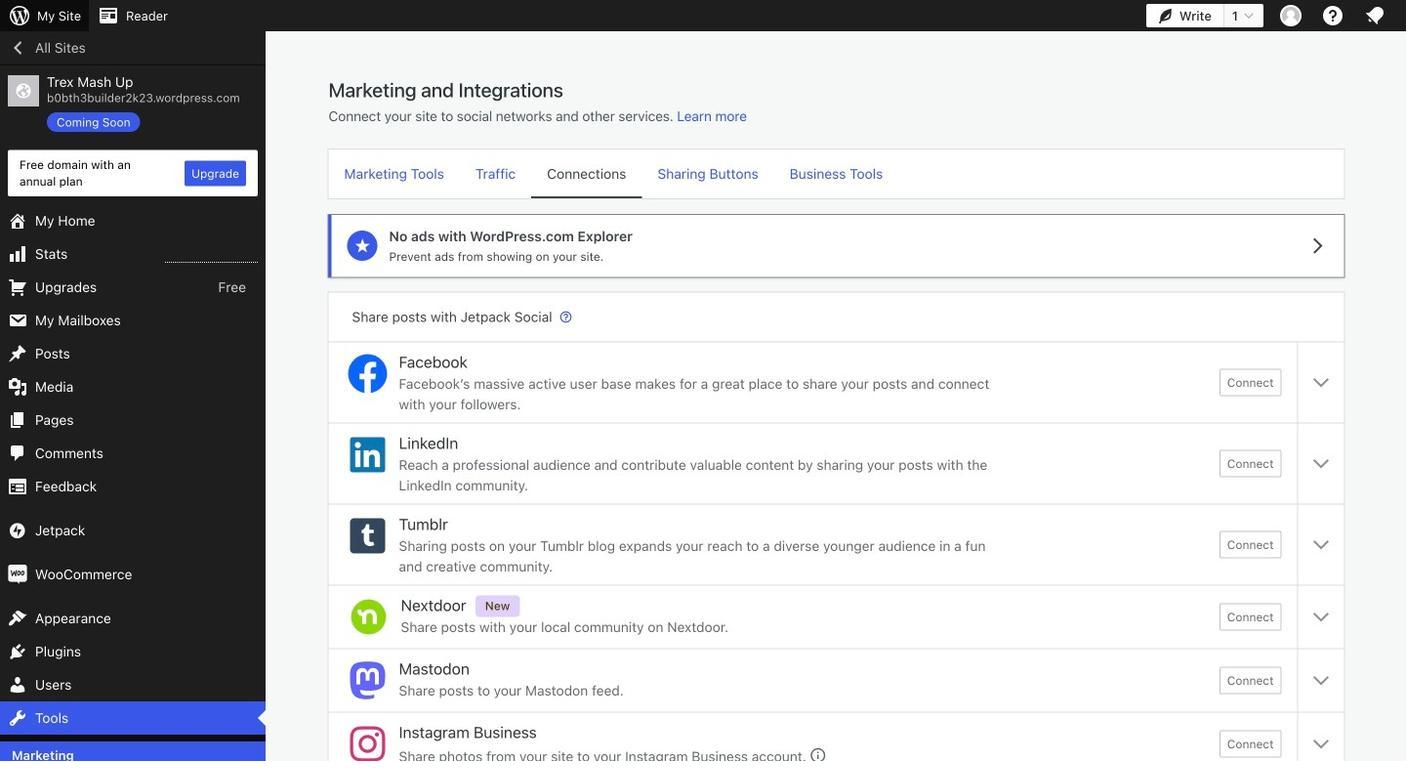 Task type: describe. For each thing, give the bounding box(es) containing it.
more information image
[[809, 746, 826, 761]]

highest hourly views 0 image
[[165, 250, 258, 263]]

manage your notifications image
[[1364, 4, 1387, 27]]

learn more about sharing posts with jetpack social image
[[559, 310, 573, 324]]



Task type: vqa. For each thing, say whether or not it's contained in the screenshot.
first group
no



Task type: locate. For each thing, give the bounding box(es) containing it.
img image
[[8, 521, 27, 540], [8, 565, 27, 584]]

2 img image from the top
[[8, 565, 27, 584]]

1 img image from the top
[[8, 521, 27, 540]]

0 vertical spatial img image
[[8, 521, 27, 540]]

help image
[[1322, 4, 1345, 27]]

main content
[[329, 77, 1345, 761]]

my profile image
[[1281, 5, 1302, 26]]

1 vertical spatial img image
[[8, 565, 27, 584]]

menu
[[329, 149, 1345, 198]]



